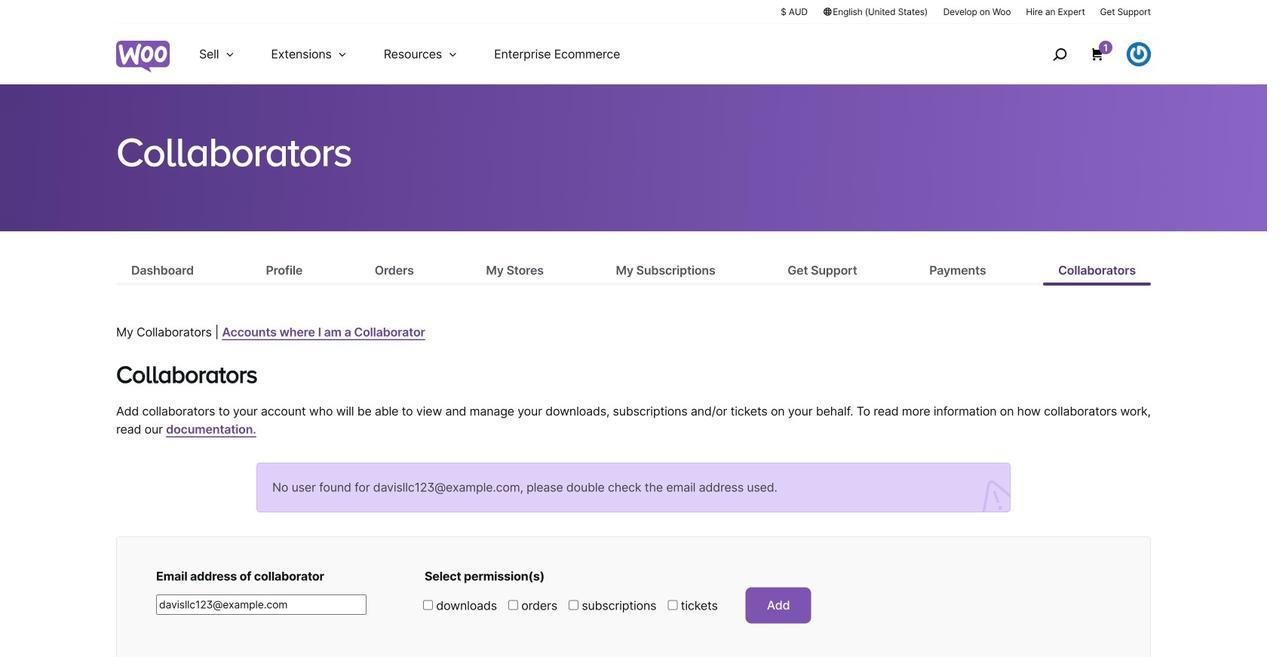 Task type: describe. For each thing, give the bounding box(es) containing it.
search image
[[1048, 42, 1072, 66]]

service navigation menu element
[[1021, 30, 1151, 79]]

open account menu image
[[1127, 42, 1151, 66]]



Task type: locate. For each thing, give the bounding box(es) containing it.
None checkbox
[[423, 601, 433, 611], [569, 601, 579, 611], [668, 601, 678, 611], [423, 601, 433, 611], [569, 601, 579, 611], [668, 601, 678, 611]]

None checkbox
[[509, 601, 518, 611]]



Task type: vqa. For each thing, say whether or not it's contained in the screenshot.
4th Show subcategories icon from the top of the page
no



